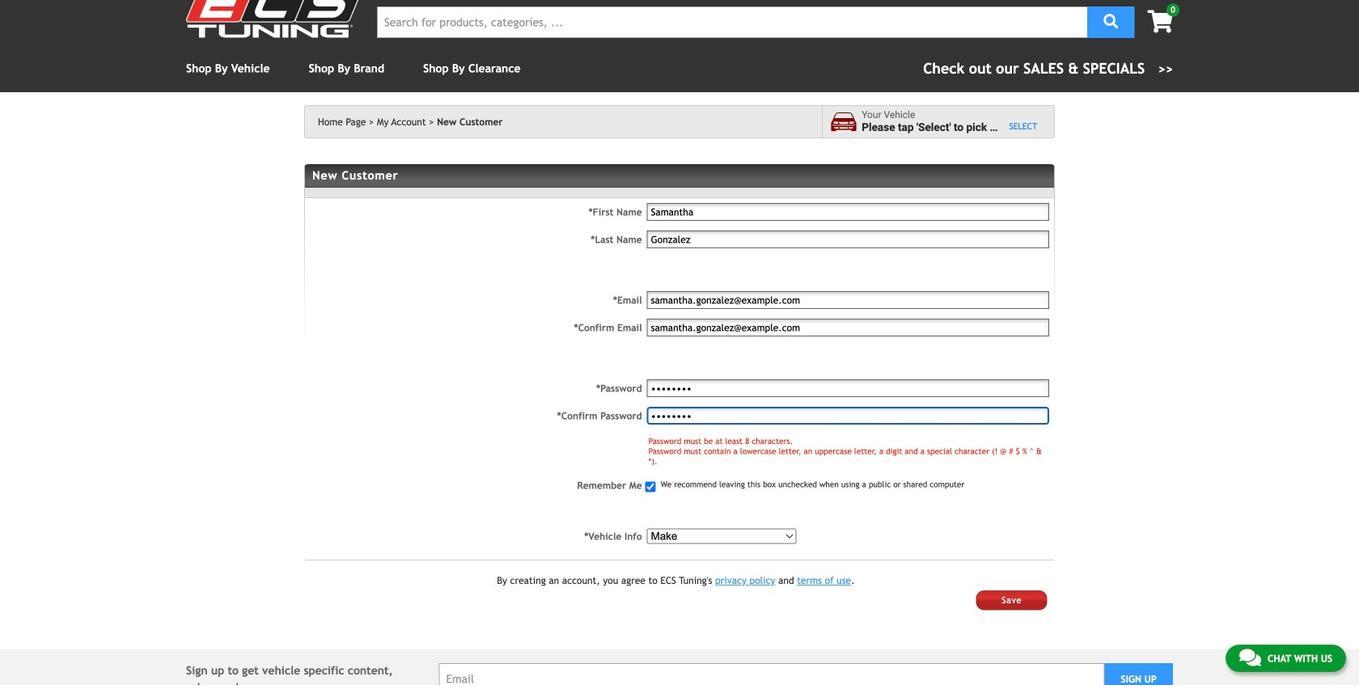 Task type: locate. For each thing, give the bounding box(es) containing it.
shopping cart image
[[1148, 10, 1173, 33]]

None checkbox
[[645, 482, 656, 492]]

ecs tuning image
[[186, 0, 364, 38]]

Search text field
[[377, 6, 1087, 38]]

None password field
[[647, 379, 1049, 397], [647, 407, 1049, 425], [647, 379, 1049, 397], [647, 407, 1049, 425]]

None text field
[[647, 231, 1049, 248]]

search image
[[1104, 14, 1118, 29]]

None text field
[[647, 203, 1049, 221], [647, 291, 1049, 309], [647, 319, 1049, 337], [647, 203, 1049, 221], [647, 291, 1049, 309], [647, 319, 1049, 337]]

None submit
[[976, 590, 1047, 610]]



Task type: vqa. For each thing, say whether or not it's contained in the screenshot.
the left ECS
no



Task type: describe. For each thing, give the bounding box(es) containing it.
Email email field
[[439, 663, 1104, 685]]



